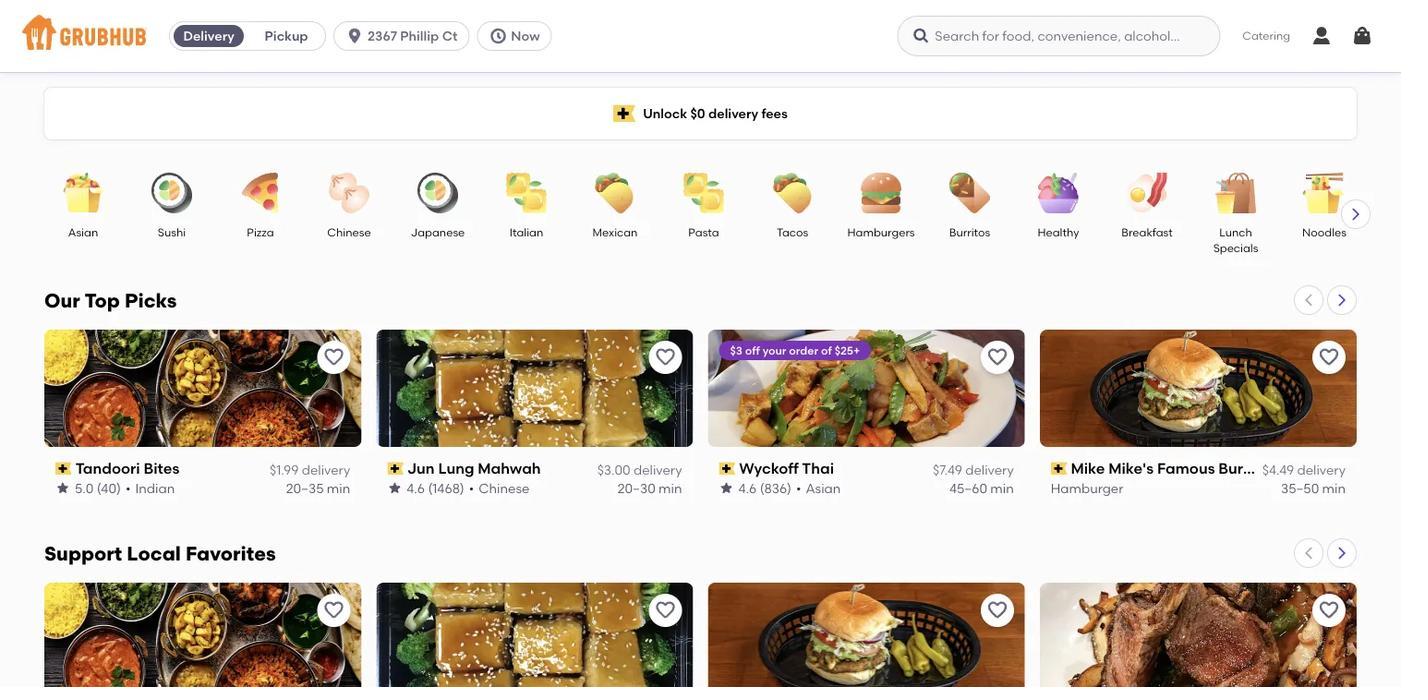 Task type: vqa. For each thing, say whether or not it's contained in the screenshot.
the bottommost choose
no



Task type: locate. For each thing, give the bounding box(es) containing it.
1 vertical spatial tandoori bites logo image
[[44, 583, 361, 687]]

subscription pass image left the wyckoff
[[719, 462, 736, 475]]

mike mike's famous burgers & shakes logo image
[[1040, 330, 1357, 447], [708, 583, 1025, 687]]

caret left icon image for support local favorites
[[1302, 546, 1317, 561]]

healthy image
[[1027, 173, 1091, 213]]

0 horizontal spatial mike mike's famous burgers & shakes logo image
[[708, 583, 1025, 687]]

2 caret left icon image from the top
[[1302, 546, 1317, 561]]

1 horizontal spatial svg image
[[912, 27, 931, 45]]

min right the 20–30
[[659, 481, 682, 496]]

chinese image
[[317, 173, 382, 213]]

0 vertical spatial caret left icon image
[[1302, 293, 1317, 308]]

mexican image
[[583, 173, 648, 213]]

1 star icon image from the left
[[55, 481, 70, 496]]

0 horizontal spatial 4.6
[[407, 481, 425, 496]]

jun lung mahwah  logo image
[[376, 330, 693, 447], [376, 583, 693, 687]]

4.6 down jun
[[407, 481, 425, 496]]

• chinese
[[469, 481, 530, 496]]

0 horizontal spatial chinese
[[327, 225, 371, 239]]

2 star icon image from the left
[[387, 481, 402, 496]]

asian down asian image in the left of the page
[[68, 225, 98, 239]]

2367 phillip ct
[[368, 28, 458, 44]]

now button
[[477, 21, 560, 51]]

0 horizontal spatial •
[[126, 481, 131, 496]]

1 vertical spatial mike mike's famous burgers & shakes logo image
[[708, 583, 1025, 687]]

star icon image left the 5.0
[[55, 481, 70, 496]]

chinese
[[327, 225, 371, 239], [479, 481, 530, 496]]

mahwah
[[478, 460, 541, 478]]

tandoori bites logo image down favorites
[[44, 583, 361, 687]]

chinese down chinese image at top left
[[327, 225, 371, 239]]

0 horizontal spatial asian
[[68, 225, 98, 239]]

45–60 min
[[950, 481, 1014, 496]]

sushi image
[[140, 173, 204, 213]]

min right 45–60
[[991, 481, 1014, 496]]

1 vertical spatial caret right icon image
[[1335, 293, 1350, 308]]

min for jun lung mahwah
[[659, 481, 682, 496]]

italian
[[510, 225, 544, 239]]

1 • from the left
[[126, 481, 131, 496]]

0 vertical spatial tandoori bites logo image
[[44, 330, 361, 447]]

subscription pass image left mike
[[1051, 462, 1068, 475]]

4.6 left (836)
[[739, 481, 757, 496]]

asian down thai
[[806, 481, 841, 496]]

1 4.6 from the left
[[407, 481, 425, 496]]

min for tandoori bites
[[327, 481, 350, 496]]

famous
[[1158, 460, 1216, 478]]

noodles image
[[1293, 173, 1357, 213]]

off
[[746, 344, 760, 357]]

caret left icon image
[[1302, 293, 1317, 308], [1302, 546, 1317, 561]]

healthy
[[1038, 225, 1080, 239]]

5.0 (40)
[[75, 481, 121, 496]]

delivery up 20–35 min
[[302, 462, 350, 478]]

0 horizontal spatial subscription pass image
[[55, 462, 72, 475]]

3 subscription pass image from the left
[[1051, 462, 1068, 475]]

$3
[[730, 344, 743, 357]]

pasta image
[[672, 173, 736, 213]]

bites
[[144, 460, 180, 478]]

asian
[[68, 225, 98, 239], [806, 481, 841, 496]]

3 star icon image from the left
[[719, 481, 734, 496]]

3 • from the left
[[796, 481, 802, 496]]

thai
[[802, 460, 834, 478]]

0 vertical spatial jun lung mahwah  logo image
[[376, 330, 693, 447]]

4 min from the left
[[1323, 481, 1346, 496]]

$1.99 delivery
[[270, 462, 350, 478]]

1 horizontal spatial subscription pass image
[[719, 462, 736, 475]]

caret right icon image
[[1349, 207, 1364, 222], [1335, 293, 1350, 308], [1335, 546, 1350, 561]]

0 horizontal spatial svg image
[[489, 27, 508, 45]]

min
[[327, 481, 350, 496], [659, 481, 682, 496], [991, 481, 1014, 496], [1323, 481, 1346, 496]]

1 vertical spatial caret left icon image
[[1302, 546, 1317, 561]]

0 horizontal spatial star icon image
[[55, 481, 70, 496]]

wyckoff
[[739, 460, 799, 478]]

1 jun lung mahwah  logo image from the top
[[376, 330, 693, 447]]

0 vertical spatial asian
[[68, 225, 98, 239]]

tandoori bites logo image
[[44, 330, 361, 447], [44, 583, 361, 687]]

•
[[126, 481, 131, 496], [469, 481, 474, 496], [796, 481, 802, 496]]

svg image
[[1352, 25, 1374, 47], [489, 27, 508, 45], [912, 27, 931, 45]]

pickup button
[[248, 21, 325, 51]]

caret left icon image down the noodles
[[1302, 293, 1317, 308]]

delivery up 20–30 min
[[634, 462, 682, 478]]

delivery button
[[170, 21, 248, 51]]

1 min from the left
[[327, 481, 350, 496]]

of
[[821, 344, 832, 357]]

subscription pass image
[[55, 462, 72, 475], [719, 462, 736, 475], [1051, 462, 1068, 475]]

0 vertical spatial chinese
[[327, 225, 371, 239]]

delivery up the 45–60 min
[[966, 462, 1014, 478]]

min right the 20–35
[[327, 481, 350, 496]]

mike's
[[1109, 460, 1154, 478]]

2367 phillip ct button
[[334, 21, 477, 51]]

phillip
[[400, 28, 439, 44]]

4.6
[[407, 481, 425, 496], [739, 481, 757, 496]]

delivery up the 35–50 min
[[1298, 462, 1346, 478]]

save this restaurant image
[[655, 346, 677, 369], [1319, 346, 1341, 369], [655, 600, 677, 622], [987, 600, 1009, 622]]

svg image
[[1311, 25, 1333, 47], [346, 27, 364, 45]]

0 horizontal spatial svg image
[[346, 27, 364, 45]]

star icon image
[[55, 481, 70, 496], [387, 481, 402, 496], [719, 481, 734, 496]]

subscription pass image left the tandoori at the left bottom of page
[[55, 462, 72, 475]]

svg image right catering button
[[1311, 25, 1333, 47]]

• for bites
[[126, 481, 131, 496]]

4.6 for wyckoff thai
[[739, 481, 757, 496]]

italian image
[[494, 173, 559, 213]]

2 horizontal spatial •
[[796, 481, 802, 496]]

star icon image left 4.6 (836)
[[719, 481, 734, 496]]

081 cafe logo image
[[1040, 583, 1357, 687]]

wyckoff thai
[[739, 460, 834, 478]]

2 tandoori bites logo image from the top
[[44, 583, 361, 687]]

star icon image down subscription pass image
[[387, 481, 402, 496]]

min for mike mike's famous burgers & shakes
[[1323, 481, 1346, 496]]

0 vertical spatial caret right icon image
[[1349, 207, 1364, 222]]

mike mike's famous burgers & shakes
[[1071, 460, 1346, 478]]

unlock $0 delivery fees
[[643, 106, 788, 121]]

35–50
[[1282, 481, 1320, 496]]

1 horizontal spatial •
[[469, 481, 474, 496]]

svg image left 2367
[[346, 27, 364, 45]]

min for wyckoff thai
[[991, 481, 1014, 496]]

tandoori bites logo image up bites
[[44, 330, 361, 447]]

2 subscription pass image from the left
[[719, 462, 736, 475]]

chinese down mahwah
[[479, 481, 530, 496]]

delivery for wyckoff thai
[[966, 462, 1014, 478]]

tacos image
[[760, 173, 825, 213]]

japanese
[[411, 225, 465, 239]]

3 min from the left
[[991, 481, 1014, 496]]

• down jun lung mahwah
[[469, 481, 474, 496]]

top
[[84, 289, 120, 313]]

1 vertical spatial chinese
[[479, 481, 530, 496]]

breakfast image
[[1115, 173, 1180, 213]]

save this restaurant button
[[317, 341, 350, 374], [649, 341, 682, 374], [981, 341, 1014, 374], [1313, 341, 1346, 374], [317, 594, 350, 627], [649, 594, 682, 627], [981, 594, 1014, 627], [1313, 594, 1346, 627]]

lung
[[438, 460, 474, 478]]

2 min from the left
[[659, 481, 682, 496]]

1 subscription pass image from the left
[[55, 462, 72, 475]]

1 horizontal spatial asian
[[806, 481, 841, 496]]

delivery for mike mike's famous burgers & shakes
[[1298, 462, 1346, 478]]

35–50 min
[[1282, 481, 1346, 496]]

sushi
[[158, 225, 186, 239]]

pasta
[[689, 225, 719, 239]]

• asian
[[796, 481, 841, 496]]

• for thai
[[796, 481, 802, 496]]

pizza image
[[228, 173, 293, 213]]

1 caret left icon image from the top
[[1302, 293, 1317, 308]]

0 vertical spatial mike mike's famous burgers & shakes logo image
[[1040, 330, 1357, 447]]

4.6 (1468)
[[407, 481, 465, 496]]

burritos image
[[938, 173, 1003, 213]]

2 vertical spatial caret right icon image
[[1335, 546, 1350, 561]]

2 • from the left
[[469, 481, 474, 496]]

1 horizontal spatial 4.6
[[739, 481, 757, 496]]

delivery
[[709, 106, 759, 121], [302, 462, 350, 478], [634, 462, 682, 478], [966, 462, 1014, 478], [1298, 462, 1346, 478]]

2 horizontal spatial subscription pass image
[[1051, 462, 1068, 475]]

2 horizontal spatial star icon image
[[719, 481, 734, 496]]

20–35
[[286, 481, 324, 496]]

hamburgers image
[[849, 173, 914, 213]]

1 horizontal spatial star icon image
[[387, 481, 402, 496]]

• right (40)
[[126, 481, 131, 496]]

1 horizontal spatial mike mike's famous burgers & shakes logo image
[[1040, 330, 1357, 447]]

• right (836)
[[796, 481, 802, 496]]

min down shakes at the right bottom of the page
[[1323, 481, 1346, 496]]

your
[[763, 344, 787, 357]]

order
[[789, 344, 819, 357]]

save this restaurant image
[[323, 346, 345, 369], [987, 346, 1009, 369], [323, 600, 345, 622], [1319, 600, 1341, 622]]

caret left icon image down the 35–50 min
[[1302, 546, 1317, 561]]

2 4.6 from the left
[[739, 481, 757, 496]]

subscription pass image
[[387, 462, 404, 475]]

1 vertical spatial jun lung mahwah  logo image
[[376, 583, 693, 687]]



Task type: describe. For each thing, give the bounding box(es) containing it.
pickup
[[265, 28, 308, 44]]

$4.49 delivery
[[1263, 462, 1346, 478]]

tandoori bites
[[75, 460, 180, 478]]

subscription pass image for tandoori bites
[[55, 462, 72, 475]]

fees
[[762, 106, 788, 121]]

grubhub plus flag logo image
[[614, 105, 636, 122]]

japanese image
[[406, 173, 470, 213]]

now
[[511, 28, 540, 44]]

mexican
[[593, 225, 638, 239]]

specials
[[1214, 242, 1259, 255]]

star icon image for tandoori bites
[[55, 481, 70, 496]]

tacos
[[777, 225, 809, 239]]

2 horizontal spatial svg image
[[1352, 25, 1374, 47]]

wyckoff thai logo image
[[708, 330, 1025, 447]]

our top picks
[[44, 289, 177, 313]]

$3 off your order of $25+
[[730, 344, 860, 357]]

Search for food, convenience, alcohol... search field
[[897, 16, 1221, 56]]

svg image inside 2367 phillip ct button
[[346, 27, 364, 45]]

4.6 for jun lung mahwah
[[407, 481, 425, 496]]

breakfast
[[1122, 225, 1173, 239]]

svg image inside now button
[[489, 27, 508, 45]]

lunch
[[1220, 225, 1253, 239]]

asian image
[[51, 173, 115, 213]]

delivery for jun lung mahwah
[[634, 462, 682, 478]]

1 tandoori bites logo image from the top
[[44, 330, 361, 447]]

hamburger
[[1051, 481, 1124, 496]]

star icon image for wyckoff thai
[[719, 481, 734, 496]]

burritos
[[950, 225, 991, 239]]

ct
[[442, 28, 458, 44]]

subscription pass image for mike mike's famous burgers & shakes
[[1051, 462, 1068, 475]]

delivery right $0
[[709, 106, 759, 121]]

shakes
[[1294, 460, 1346, 478]]

$7.49 delivery
[[933, 462, 1014, 478]]

caret right icon image for picks
[[1335, 293, 1350, 308]]

• for lung
[[469, 481, 474, 496]]

catering button
[[1230, 15, 1304, 57]]

burgers
[[1219, 460, 1275, 478]]

lunch specials
[[1214, 225, 1259, 255]]

star icon image for jun lung mahwah
[[387, 481, 402, 496]]

$3.00
[[597, 462, 631, 478]]

20–35 min
[[286, 481, 350, 496]]

5.0
[[75, 481, 94, 496]]

support
[[44, 542, 122, 566]]

main navigation navigation
[[0, 0, 1402, 72]]

local
[[127, 542, 181, 566]]

2367
[[368, 28, 397, 44]]

1 horizontal spatial chinese
[[479, 481, 530, 496]]

pizza
[[247, 225, 274, 239]]

delivery
[[183, 28, 234, 44]]

lunch specials image
[[1204, 173, 1269, 213]]

our
[[44, 289, 80, 313]]

&
[[1279, 460, 1290, 478]]

$4.49
[[1263, 462, 1295, 478]]

1 vertical spatial asian
[[806, 481, 841, 496]]

tandoori
[[75, 460, 140, 478]]

2 jun lung mahwah  logo image from the top
[[376, 583, 693, 687]]

jun lung mahwah
[[407, 460, 541, 478]]

1 horizontal spatial svg image
[[1311, 25, 1333, 47]]

$1.99
[[270, 462, 299, 478]]

favorites
[[186, 542, 276, 566]]

delivery for tandoori bites
[[302, 462, 350, 478]]

caret left icon image for our top picks
[[1302, 293, 1317, 308]]

noodles
[[1303, 225, 1347, 239]]

$0
[[691, 106, 706, 121]]

picks
[[125, 289, 177, 313]]

(1468)
[[428, 481, 465, 496]]

(40)
[[97, 481, 121, 496]]

$3.00 delivery
[[597, 462, 682, 478]]

catering
[[1243, 29, 1291, 42]]

indian
[[135, 481, 175, 496]]

caret right icon image for favorites
[[1335, 546, 1350, 561]]

• indian
[[126, 481, 175, 496]]

hamburgers
[[848, 225, 915, 239]]

45–60
[[950, 481, 988, 496]]

support local favorites
[[44, 542, 276, 566]]

4.6 (836)
[[739, 481, 792, 496]]

jun
[[407, 460, 435, 478]]

mike
[[1071, 460, 1105, 478]]

20–30 min
[[618, 481, 682, 496]]

subscription pass image for wyckoff thai
[[719, 462, 736, 475]]

$25+
[[835, 344, 860, 357]]

unlock
[[643, 106, 688, 121]]

(836)
[[760, 481, 792, 496]]

$7.49
[[933, 462, 963, 478]]

20–30
[[618, 481, 656, 496]]



